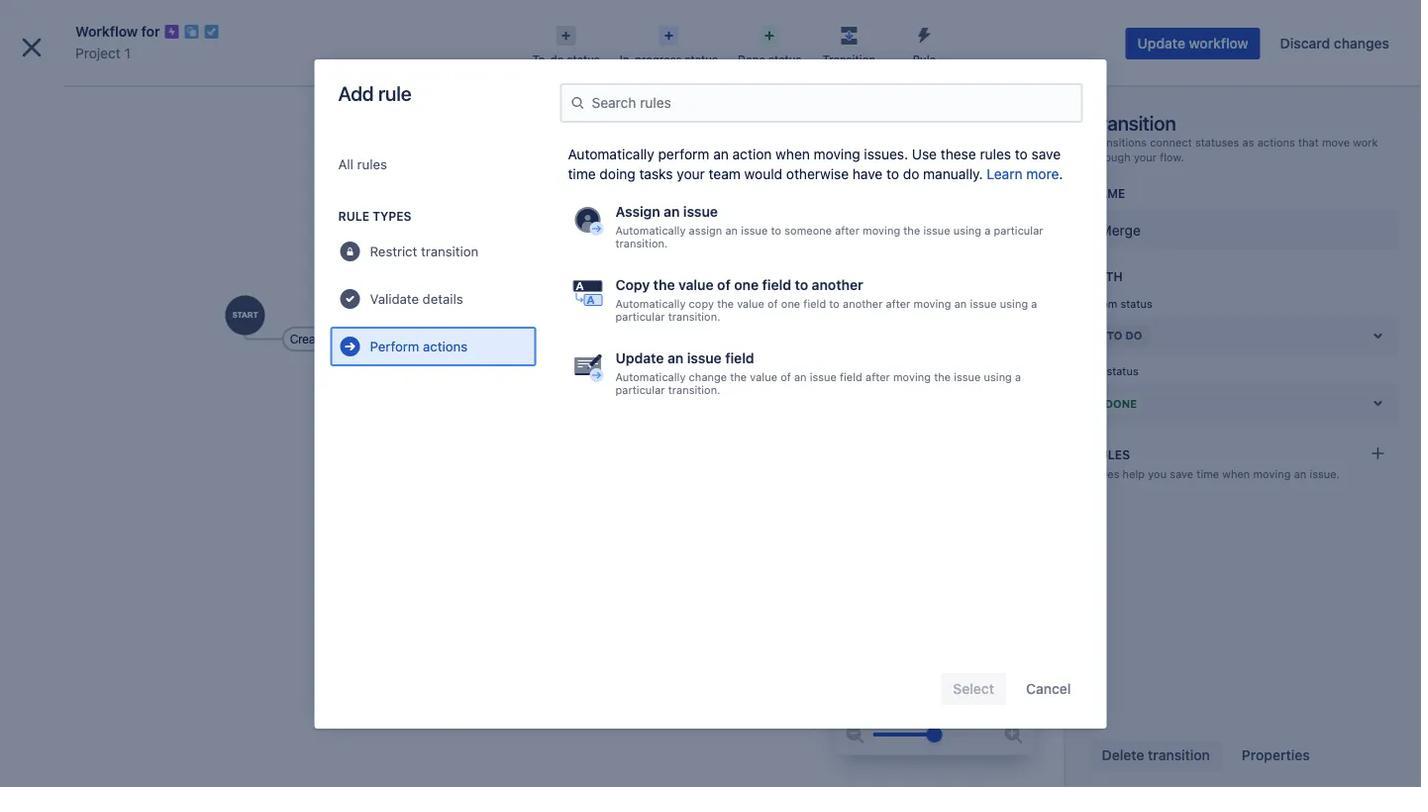 Task type: locate. For each thing, give the bounding box(es) containing it.
1 vertical spatial rules
[[1091, 467, 1120, 480]]

a left to status
[[1015, 370, 1022, 383]]

to left someone
[[771, 224, 782, 237]]

changes
[[1334, 35, 1390, 52]]

done inside to status element
[[1105, 397, 1137, 410]]

time
[[568, 166, 596, 182], [1197, 467, 1220, 480]]

do
[[551, 53, 564, 66], [903, 166, 920, 182]]

update inside update an issue field automatically change the value of an issue field after moving the issue using a particular transition.
[[616, 350, 664, 367]]

field down copy the value of one field to another automatically copy the value of one field to another after moving an issue using a particular transition.
[[840, 370, 863, 383]]

1 horizontal spatial transition
[[1090, 111, 1176, 134]]

cancel
[[1026, 681, 1071, 697]]

transition up 'details'
[[421, 244, 479, 260]]

rule inside popup button
[[913, 53, 936, 66]]

1 vertical spatial when
[[1223, 467, 1251, 480]]

a left the from
[[1032, 297, 1038, 310]]

when down to status element
[[1223, 467, 1251, 480]]

done down to status
[[1105, 397, 1137, 410]]

after inside update an issue field automatically change the value of an issue field after moving the issue using a particular transition.
[[866, 370, 890, 383]]

of
[[717, 277, 731, 293], [768, 297, 778, 310], [781, 370, 791, 383]]

1 vertical spatial using
[[1000, 297, 1028, 310]]

Search field
[[1045, 11, 1243, 43]]

1 horizontal spatial transition
[[1148, 747, 1211, 764]]

1 vertical spatial another
[[843, 297, 883, 310]]

1 vertical spatial one
[[781, 297, 801, 310]]

your left flow.
[[1134, 151, 1157, 164]]

1 horizontal spatial a
[[1015, 370, 1022, 383]]

1 vertical spatial transition
[[1090, 111, 1176, 134]]

1 horizontal spatial save
[[1170, 467, 1194, 480]]

change
[[689, 370, 727, 383]]

0 vertical spatial done
[[738, 53, 766, 66]]

0 vertical spatial rule
[[913, 53, 936, 66]]

of inside update an issue field automatically change the value of an issue field after moving the issue using a particular transition.
[[781, 370, 791, 383]]

using inside copy the value of one field to another automatically copy the value of one field to another after moving an issue using a particular transition.
[[1000, 297, 1028, 310]]

someone
[[785, 224, 832, 237]]

particular left change
[[616, 383, 665, 396]]

otherwise
[[786, 166, 849, 182]]

2 vertical spatial value
[[750, 370, 778, 383]]

group
[[8, 191, 230, 447], [8, 342, 230, 395]]

rules up learn
[[980, 146, 1012, 162]]

2 rules from the top
[[1091, 467, 1120, 480]]

0 horizontal spatial save
[[1032, 146, 1061, 162]]

0 horizontal spatial transition
[[421, 244, 479, 260]]

all
[[338, 157, 354, 172]]

value right copy
[[737, 297, 765, 310]]

1 vertical spatial actions
[[423, 339, 468, 355]]

done inside popup button
[[738, 53, 766, 66]]

status up do
[[1121, 298, 1153, 311]]

rules
[[980, 146, 1012, 162], [357, 157, 387, 172]]

more
[[1027, 166, 1059, 182]]

perform actions button
[[330, 327, 536, 367]]

statuses
[[1196, 136, 1240, 149]]

transition inside button
[[1148, 747, 1211, 764]]

rules up 'help'
[[1091, 448, 1131, 462]]

jira software image
[[52, 15, 185, 39], [52, 15, 185, 39]]

1 horizontal spatial do
[[903, 166, 920, 182]]

status down to do
[[1107, 365, 1139, 378]]

2 vertical spatial of
[[781, 370, 791, 383]]

actions down 'details'
[[423, 339, 468, 355]]

to inside from status element
[[1107, 330, 1123, 342]]

done down create 'button'
[[738, 53, 766, 66]]

1 horizontal spatial of
[[768, 297, 778, 310]]

0 vertical spatial time
[[568, 166, 596, 182]]

status
[[567, 53, 600, 66], [685, 53, 718, 66], [769, 53, 802, 66], [1121, 298, 1153, 311], [1107, 365, 1139, 378]]

transition right delete
[[1148, 747, 1211, 764]]

work
[[1354, 136, 1379, 149]]

1 vertical spatial your
[[677, 166, 705, 182]]

2 vertical spatial using
[[984, 370, 1012, 383]]

0 horizontal spatial time
[[568, 166, 596, 182]]

status right progress
[[685, 53, 718, 66]]

0 horizontal spatial to
[[1091, 365, 1104, 378]]

1 vertical spatial rule
[[338, 209, 370, 223]]

rule for rule types
[[338, 209, 370, 223]]

transition. down copy
[[668, 383, 721, 396]]

1 vertical spatial a
[[1032, 297, 1038, 310]]

an inside dialog
[[1294, 467, 1307, 480]]

0 horizontal spatial transition
[[823, 53, 876, 66]]

transition button
[[812, 20, 887, 67]]

field
[[762, 277, 792, 293], [804, 297, 826, 310], [725, 350, 755, 367], [840, 370, 863, 383]]

field down someone
[[762, 277, 792, 293]]

2 vertical spatial transition.
[[668, 383, 721, 396]]

0 vertical spatial transition
[[823, 53, 876, 66]]

status down create 'button'
[[769, 53, 802, 66]]

from
[[1091, 298, 1118, 311]]

1 vertical spatial do
[[903, 166, 920, 182]]

status for from status
[[1121, 298, 1153, 311]]

from status element
[[1091, 316, 1399, 356]]

after
[[835, 224, 860, 237], [886, 297, 911, 310], [866, 370, 890, 383]]

1 horizontal spatial to
[[1107, 330, 1123, 342]]

merge
[[1100, 222, 1141, 238]]

using inside update an issue field automatically change the value of an issue field after moving the issue using a particular transition.
[[984, 370, 1012, 383]]

rule left types
[[338, 209, 370, 223]]

transition for transition
[[823, 53, 876, 66]]

add
[[338, 81, 374, 105]]

to for to do
[[1107, 330, 1123, 342]]

rule for rule
[[913, 53, 936, 66]]

0 horizontal spatial rules
[[357, 157, 387, 172]]

of right copy
[[768, 297, 778, 310]]

rule right transition popup button
[[913, 53, 936, 66]]

in-progress status button
[[610, 20, 728, 67]]

restrict transition
[[370, 244, 479, 260]]

transition
[[421, 244, 479, 260], [1148, 747, 1211, 764]]

time inside transition dialog
[[1197, 467, 1220, 480]]

transition for restrict transition
[[421, 244, 479, 260]]

automatically left change
[[616, 370, 686, 383]]

rules inside automatically perform an action when moving issues. use these rules to save time doing tasks your team would otherwise have to do manually.
[[980, 146, 1012, 162]]

0 vertical spatial after
[[835, 224, 860, 237]]

rules left 'help'
[[1091, 467, 1120, 480]]

particular down copy
[[616, 310, 665, 323]]

0 vertical spatial transition.
[[616, 237, 668, 250]]

another up update an issue field automatically change the value of an issue field after moving the issue using a particular transition.
[[843, 297, 883, 310]]

0 vertical spatial using
[[954, 224, 982, 237]]

automatically down copy
[[616, 297, 686, 310]]

rules help you save time when moving an issue.
[[1091, 467, 1340, 480]]

your down perform
[[677, 166, 705, 182]]

0 horizontal spatial rule
[[338, 209, 370, 223]]

restrict transition button
[[330, 232, 536, 271]]

transition up transitions
[[1090, 111, 1176, 134]]

transition. up change
[[668, 310, 721, 323]]

2 vertical spatial particular
[[616, 383, 665, 396]]

project
[[75, 45, 121, 61]]

particular
[[994, 224, 1044, 237], [616, 310, 665, 323], [616, 383, 665, 396]]

0 horizontal spatial do
[[551, 53, 564, 66]]

add rule image
[[1371, 446, 1387, 462]]

status right to-
[[567, 53, 600, 66]]

0 vertical spatial one
[[734, 277, 759, 293]]

1 horizontal spatial actions
[[1258, 136, 1296, 149]]

2 horizontal spatial of
[[781, 370, 791, 383]]

to for to status
[[1091, 365, 1104, 378]]

do left in-
[[551, 53, 564, 66]]

save right you
[[1170, 467, 1194, 480]]

1 horizontal spatial rule
[[913, 53, 936, 66]]

actions
[[1258, 136, 1296, 149], [423, 339, 468, 355]]

when inside transition dialog
[[1223, 467, 1251, 480]]

automatically
[[568, 146, 655, 162], [616, 224, 686, 237], [616, 297, 686, 310], [616, 370, 686, 383]]

value up copy
[[679, 277, 714, 293]]

1 horizontal spatial your
[[1134, 151, 1157, 164]]

issue.
[[1310, 467, 1340, 480]]

automatically up doing
[[568, 146, 655, 162]]

1 horizontal spatial done
[[1105, 397, 1137, 410]]

0 vertical spatial when
[[776, 146, 810, 162]]

do inside automatically perform an action when moving issues. use these rules to save time doing tasks your team would otherwise have to do manually.
[[903, 166, 920, 182]]

types
[[373, 209, 412, 223]]

close workflow editor image
[[16, 32, 48, 63]]

1 vertical spatial transition
[[1148, 747, 1211, 764]]

1 vertical spatial time
[[1197, 467, 1220, 480]]

1 vertical spatial to
[[1091, 365, 1104, 378]]

actions right as
[[1258, 136, 1296, 149]]

time right you
[[1197, 467, 1220, 480]]

to status element
[[1091, 383, 1399, 423]]

1 vertical spatial particular
[[616, 310, 665, 323]]

update left workflow at the top of page
[[1138, 35, 1186, 52]]

0 vertical spatial particular
[[994, 224, 1044, 237]]

one
[[734, 277, 759, 293], [781, 297, 801, 310]]

a down learn
[[985, 224, 991, 237]]

as
[[1243, 136, 1255, 149]]

save up more
[[1032, 146, 1061, 162]]

to down the from
[[1091, 365, 1104, 378]]

of right change
[[781, 370, 791, 383]]

0 horizontal spatial update
[[616, 350, 664, 367]]

do down use
[[903, 166, 920, 182]]

transition inside popup button
[[823, 53, 876, 66]]

to
[[1015, 146, 1028, 162], [887, 166, 900, 182], [771, 224, 782, 237], [795, 277, 809, 293], [830, 297, 840, 310]]

to-do status
[[533, 53, 600, 66]]

1 vertical spatial after
[[886, 297, 911, 310]]

particular inside assign an issue automatically assign an issue to someone after moving the issue using a particular transition.
[[994, 224, 1044, 237]]

status for to status
[[1107, 365, 1139, 378]]

field up change
[[725, 350, 755, 367]]

1 horizontal spatial time
[[1197, 467, 1220, 480]]

1 horizontal spatial rules
[[980, 146, 1012, 162]]

0 vertical spatial a
[[985, 224, 991, 237]]

0 vertical spatial update
[[1138, 35, 1186, 52]]

assign
[[616, 204, 660, 220]]

these
[[941, 146, 977, 162]]

transition inside "button"
[[421, 244, 479, 260]]

cancel button
[[1015, 674, 1083, 705]]

rules for rules
[[1091, 448, 1131, 462]]

the inside assign an issue automatically assign an issue to someone after moving the issue using a particular transition.
[[904, 224, 921, 237]]

transition. down assign
[[616, 237, 668, 250]]

0 horizontal spatial your
[[677, 166, 705, 182]]

1 vertical spatial transition.
[[668, 310, 721, 323]]

1 vertical spatial done
[[1105, 397, 1137, 410]]

rule
[[378, 81, 412, 105]]

value right change
[[750, 370, 778, 383]]

1 vertical spatial save
[[1170, 467, 1194, 480]]

learn
[[987, 166, 1023, 182]]

0 vertical spatial transition
[[421, 244, 479, 260]]

filter rules group
[[330, 145, 536, 374]]

0 horizontal spatial when
[[776, 146, 810, 162]]

value
[[679, 277, 714, 293], [737, 297, 765, 310], [750, 370, 778, 383]]

0 vertical spatial of
[[717, 277, 731, 293]]

update
[[1138, 35, 1186, 52], [616, 350, 664, 367]]

save inside automatically perform an action when moving issues. use these rules to save time doing tasks your team would otherwise have to do manually.
[[1032, 146, 1061, 162]]

transition transitions connect statuses as actions that move work through your flow.
[[1090, 111, 1379, 164]]

of down assign
[[717, 277, 731, 293]]

0 vertical spatial your
[[1134, 151, 1157, 164]]

transition inside transition transitions connect statuses as actions that move work through your flow.
[[1090, 111, 1176, 134]]

1 horizontal spatial when
[[1223, 467, 1251, 480]]

0 vertical spatial to
[[1107, 330, 1123, 342]]

rule inside rule types group
[[338, 209, 370, 223]]

transition. inside update an issue field automatically change the value of an issue field after moving the issue using a particular transition.
[[668, 383, 721, 396]]

field up update an issue field automatically change the value of an issue field after moving the issue using a particular transition.
[[804, 297, 826, 310]]

1 vertical spatial of
[[768, 297, 778, 310]]

update down copy
[[616, 350, 664, 367]]

update inside button
[[1138, 35, 1186, 52]]

0 horizontal spatial done
[[738, 53, 766, 66]]

automatically down assign
[[616, 224, 686, 237]]

2 horizontal spatial a
[[1032, 297, 1038, 310]]

assign an issue automatically assign an issue to someone after moving the issue using a particular transition.
[[616, 204, 1044, 250]]

another down assign an issue automatically assign an issue to someone after moving the issue using a particular transition.
[[812, 277, 864, 293]]

time left doing
[[568, 166, 596, 182]]

1 horizontal spatial update
[[1138, 35, 1186, 52]]

rules right all
[[357, 157, 387, 172]]

transition dialog
[[0, 0, 1422, 788]]

0 horizontal spatial a
[[985, 224, 991, 237]]

done status button
[[728, 20, 812, 67]]

learn more .
[[987, 166, 1063, 182]]

save
[[1032, 146, 1061, 162], [1170, 467, 1194, 480]]

transition up 'search rules' text field
[[823, 53, 876, 66]]

0 vertical spatial rules
[[1091, 448, 1131, 462]]

0 vertical spatial actions
[[1258, 136, 1296, 149]]

to left do
[[1107, 330, 1123, 342]]

2 vertical spatial after
[[866, 370, 890, 383]]

0 vertical spatial do
[[551, 53, 564, 66]]

2 vertical spatial a
[[1015, 370, 1022, 383]]

to down issues.
[[887, 166, 900, 182]]

1 vertical spatial value
[[737, 297, 765, 310]]

1 vertical spatial update
[[616, 350, 664, 367]]

assign
[[689, 224, 723, 237]]

delete
[[1102, 747, 1145, 764]]

a inside copy the value of one field to another automatically copy the value of one field to another after moving an issue using a particular transition.
[[1032, 297, 1038, 310]]

when up otherwise
[[776, 146, 810, 162]]

particular down learn more link
[[994, 224, 1044, 237]]

properties button
[[1230, 740, 1322, 772]]

1 rules from the top
[[1091, 448, 1131, 462]]

0 vertical spatial save
[[1032, 146, 1061, 162]]

copy
[[689, 297, 714, 310]]

0 horizontal spatial actions
[[423, 339, 468, 355]]

an
[[714, 146, 729, 162], [664, 204, 680, 220], [726, 224, 738, 237], [955, 297, 967, 310], [668, 350, 684, 367], [794, 370, 807, 383], [1294, 467, 1307, 480]]

progress
[[635, 53, 682, 66]]

rule types group
[[330, 192, 536, 374]]

.
[[1059, 166, 1063, 182]]



Task type: describe. For each thing, give the bounding box(es) containing it.
transition for transition transitions connect statuses as actions that move work through your flow.
[[1090, 111, 1176, 134]]

discard
[[1281, 35, 1331, 52]]

rules for rules help you save time when moving an issue.
[[1091, 467, 1120, 480]]

workflow
[[75, 23, 138, 40]]

transition. inside assign an issue automatically assign an issue to someone after moving the issue using a particular transition.
[[616, 237, 668, 250]]

when inside automatically perform an action when moving issues. use these rules to save time doing tasks your team would otherwise have to do manually.
[[776, 146, 810, 162]]

learn more link
[[987, 166, 1059, 182]]

Zoom level range field
[[873, 715, 996, 755]]

after inside copy the value of one field to another automatically copy the value of one field to another after moving an issue using a particular transition.
[[886, 297, 911, 310]]

validate details button
[[330, 279, 536, 319]]

particular inside update an issue field automatically change the value of an issue field after moving the issue using a particular transition.
[[616, 383, 665, 396]]

flow.
[[1160, 151, 1184, 164]]

name
[[1090, 187, 1126, 201]]

status inside popup button
[[685, 53, 718, 66]]

perform
[[658, 146, 710, 162]]

update workflow
[[1138, 35, 1249, 52]]

you
[[1148, 467, 1167, 480]]

to status
[[1091, 365, 1139, 378]]

perform
[[370, 339, 419, 355]]

moving inside assign an issue automatically assign an issue to someone after moving the issue using a particular transition.
[[863, 224, 901, 237]]

zoom out image
[[844, 723, 868, 747]]

delete transition button
[[1090, 740, 1222, 772]]

add rule
[[338, 81, 412, 105]]

1 horizontal spatial one
[[781, 297, 801, 310]]

update for update workflow
[[1138, 35, 1186, 52]]

validate
[[370, 291, 419, 307]]

moving inside copy the value of one field to another automatically copy the value of one field to another after moving an issue using a particular transition.
[[914, 297, 952, 310]]

an inside automatically perform an action when moving issues. use these rules to save time doing tasks your team would otherwise have to do manually.
[[714, 146, 729, 162]]

help
[[1123, 467, 1145, 480]]

would
[[745, 166, 783, 182]]

using inside assign an issue automatically assign an issue to someone after moving the issue using a particular transition.
[[954, 224, 982, 237]]

in-progress status
[[620, 53, 718, 66]]

done for done
[[1105, 397, 1137, 410]]

value inside update an issue field automatically change the value of an issue field after moving the issue using a particular transition.
[[750, 370, 778, 383]]

to inside assign an issue automatically assign an issue to someone after moving the issue using a particular transition.
[[771, 224, 782, 237]]

project 1 link
[[75, 42, 131, 65]]

project 1
[[75, 45, 131, 61]]

0 horizontal spatial of
[[717, 277, 731, 293]]

save inside transition dialog
[[1170, 467, 1194, 480]]

automatically inside copy the value of one field to another automatically copy the value of one field to another after moving an issue using a particular transition.
[[616, 297, 686, 310]]

rules inside button
[[357, 157, 387, 172]]

do
[[1126, 330, 1143, 342]]

actions inside button
[[423, 339, 468, 355]]

connect
[[1150, 136, 1193, 149]]

workflow for
[[75, 23, 160, 40]]

through
[[1090, 151, 1131, 164]]

automatically inside automatically perform an action when moving issues. use these rules to save time doing tasks your team would otherwise have to do manually.
[[568, 146, 655, 162]]

workflow
[[1189, 35, 1249, 52]]

your inside transition transitions connect statuses as actions that move work through your flow.
[[1134, 151, 1157, 164]]

from status
[[1091, 298, 1153, 311]]

all rules
[[338, 157, 387, 172]]

to do
[[1107, 330, 1143, 342]]

done status
[[738, 53, 802, 66]]

details
[[423, 291, 463, 307]]

issues.
[[864, 146, 908, 162]]

2 group from the top
[[8, 342, 230, 395]]

properties
[[1242, 747, 1310, 764]]

move
[[1323, 136, 1350, 149]]

update for update an issue field automatically change the value of an issue field after moving the issue using a particular transition.
[[616, 350, 664, 367]]

issue inside copy the value of one field to another automatically copy the value of one field to another after moving an issue using a particular transition.
[[970, 297, 997, 310]]

doing
[[600, 166, 636, 182]]

tasks
[[639, 166, 673, 182]]

transitions
[[1090, 136, 1147, 149]]

validate details
[[370, 291, 463, 307]]

automatically inside update an issue field automatically change the value of an issue field after moving the issue using a particular transition.
[[616, 370, 686, 383]]

your inside automatically perform an action when moving issues. use these rules to save time doing tasks your team would otherwise have to do manually.
[[677, 166, 705, 182]]

primary element
[[12, 0, 1045, 55]]

a inside assign an issue automatically assign an issue to someone after moving the issue using a particular transition.
[[985, 224, 991, 237]]

do inside popup button
[[551, 53, 564, 66]]

all rules button
[[330, 145, 536, 184]]

Search rules text field
[[586, 85, 1073, 121]]

0 vertical spatial another
[[812, 277, 864, 293]]

perform actions
[[370, 339, 468, 355]]

status for done status
[[769, 53, 802, 66]]

team
[[709, 166, 741, 182]]

1
[[124, 45, 131, 61]]

in-
[[620, 53, 635, 66]]

time inside automatically perform an action when moving issues. use these rules to save time doing tasks your team would otherwise have to do manually.
[[568, 166, 596, 182]]

0 horizontal spatial one
[[734, 277, 759, 293]]

have
[[853, 166, 883, 182]]

rule button
[[887, 20, 962, 67]]

1 group from the top
[[8, 191, 230, 447]]

to-
[[533, 53, 551, 66]]

to up update an issue field automatically change the value of an issue field after moving the issue using a particular transition.
[[830, 297, 840, 310]]

a inside update an issue field automatically change the value of an issue field after moving the issue using a particular transition.
[[1015, 370, 1022, 383]]

transition for delete transition
[[1148, 747, 1211, 764]]

0 vertical spatial value
[[679, 277, 714, 293]]

moving inside update an issue field automatically change the value of an issue field after moving the issue using a particular transition.
[[893, 370, 931, 383]]

for
[[141, 23, 160, 40]]

create button
[[722, 11, 789, 43]]

discard changes button
[[1269, 28, 1402, 59]]

automatically inside assign an issue automatically assign an issue to someone after moving the issue using a particular transition.
[[616, 224, 686, 237]]

to down someone
[[795, 277, 809, 293]]

open image
[[1367, 324, 1391, 348]]

delete transition
[[1102, 747, 1211, 764]]

create banner
[[0, 0, 1422, 55]]

copy
[[616, 277, 650, 293]]

path
[[1091, 270, 1123, 284]]

select a rule element
[[560, 192, 1083, 408]]

transition. inside copy the value of one field to another automatically copy the value of one field to another after moving an issue using a particular transition.
[[668, 310, 721, 323]]

create
[[733, 19, 777, 35]]

moving inside transition dialog
[[1254, 467, 1291, 480]]

restrict
[[370, 244, 417, 260]]

you're in the workflow viewfinder, use the arrow keys to move it element
[[836, 596, 1034, 715]]

add rule dialog
[[315, 59, 1107, 729]]

discard changes
[[1281, 35, 1390, 52]]

to up learn more link
[[1015, 146, 1028, 162]]

manually.
[[923, 166, 983, 182]]

automatically perform an action when moving issues. use these rules to save time doing tasks your team would otherwise have to do manually.
[[568, 146, 1061, 182]]

copy the value of one field to another automatically copy the value of one field to another after moving an issue using a particular transition.
[[616, 277, 1038, 323]]

particular inside copy the value of one field to another automatically copy the value of one field to another after moving an issue using a particular transition.
[[616, 310, 665, 323]]

that
[[1299, 136, 1319, 149]]

open image
[[1367, 391, 1391, 415]]

an inside copy the value of one field to another automatically copy the value of one field to another after moving an issue using a particular transition.
[[955, 297, 967, 310]]

actions inside transition transitions connect statuses as actions that move work through your flow.
[[1258, 136, 1296, 149]]

action
[[733, 146, 772, 162]]

zoom in image
[[1002, 723, 1026, 747]]

use
[[912, 146, 937, 162]]

to-do status button
[[523, 20, 610, 67]]

done for done status
[[738, 53, 766, 66]]

moving inside automatically perform an action when moving issues. use these rules to save time doing tasks your team would otherwise have to do manually.
[[814, 146, 861, 162]]

after inside assign an issue automatically assign an issue to someone after moving the issue using a particular transition.
[[835, 224, 860, 237]]

update an issue field automatically change the value of an issue field after moving the issue using a particular transition.
[[616, 350, 1022, 396]]

rule types
[[338, 209, 412, 223]]

update workflow button
[[1126, 28, 1261, 59]]



Task type: vqa. For each thing, say whether or not it's contained in the screenshot.
Recent
no



